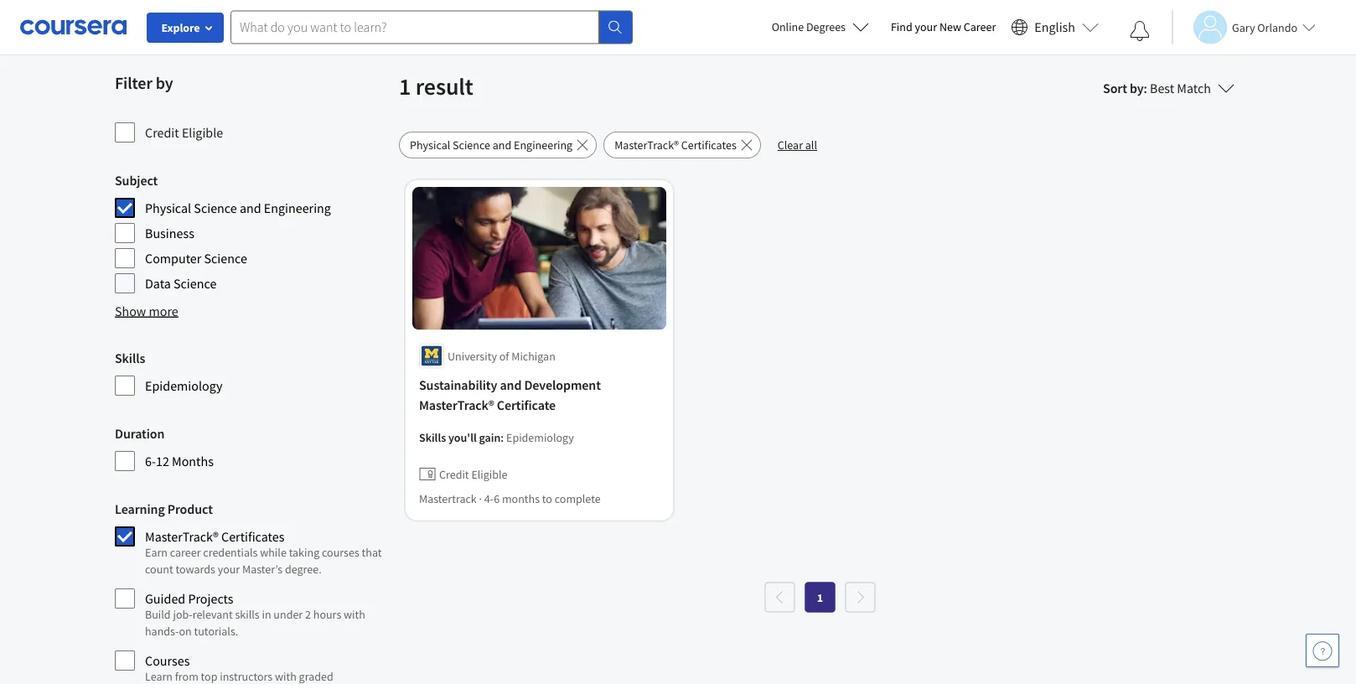 Task type: locate. For each thing, give the bounding box(es) containing it.
earn
[[145, 545, 168, 560]]

1 horizontal spatial your
[[915, 19, 937, 34]]

relevant
[[193, 607, 233, 622]]

1 vertical spatial eligible
[[472, 467, 508, 482]]

sustainability
[[419, 377, 497, 394]]

while
[[260, 545, 287, 560]]

0 vertical spatial credit eligible
[[145, 124, 223, 141]]

1 vertical spatial physical science and engineering
[[145, 200, 331, 216]]

1 vertical spatial engineering
[[264, 200, 331, 216]]

physical science and engineering up computer science
[[145, 200, 331, 216]]

1 horizontal spatial engineering
[[514, 138, 573, 153]]

1 horizontal spatial physical
[[410, 138, 450, 153]]

mastertrack® inside learning product 'group'
[[145, 528, 219, 545]]

mastertrack® certificates
[[615, 138, 737, 153], [145, 528, 285, 545]]

0 vertical spatial 1
[[399, 72, 411, 101]]

english button
[[1005, 0, 1106, 54]]

12
[[156, 453, 169, 470]]

0 vertical spatial credit
[[145, 124, 179, 141]]

courses
[[322, 545, 359, 560]]

·
[[479, 491, 482, 506]]

1 vertical spatial certificates
[[221, 528, 285, 545]]

0 horizontal spatial mastertrack® certificates
[[145, 528, 285, 545]]

1 for 1
[[817, 590, 823, 605]]

credit
[[145, 124, 179, 141], [439, 467, 469, 482]]

more
[[149, 303, 178, 319]]

count
[[145, 562, 173, 577]]

clear all button
[[768, 132, 828, 158]]

to
[[542, 491, 552, 506]]

gary orlando button
[[1172, 10, 1316, 44]]

your right find
[[915, 19, 937, 34]]

1 horizontal spatial physical science and engineering
[[410, 138, 573, 153]]

mastertrack
[[419, 491, 477, 506]]

: right the you'll
[[501, 430, 504, 445]]

certificates up master's
[[221, 528, 285, 545]]

0 horizontal spatial physical science and engineering
[[145, 200, 331, 216]]

2 vertical spatial and
[[500, 377, 522, 394]]

mastertrack® certificates inside button
[[615, 138, 737, 153]]

months
[[502, 491, 540, 506]]

engineering
[[514, 138, 573, 153], [264, 200, 331, 216]]

you'll
[[449, 430, 477, 445]]

physical science and engineering
[[410, 138, 573, 153], [145, 200, 331, 216]]

0 horizontal spatial physical
[[145, 200, 191, 216]]

university
[[448, 348, 497, 363]]

of
[[499, 348, 509, 363]]

0 horizontal spatial certificates
[[221, 528, 285, 545]]

1 horizontal spatial credit eligible
[[439, 467, 508, 482]]

1
[[399, 72, 411, 101], [817, 590, 823, 605]]

1 vertical spatial epidemiology
[[506, 430, 574, 445]]

skills down show
[[115, 350, 145, 366]]

0 vertical spatial your
[[915, 19, 937, 34]]

explore button
[[147, 13, 224, 43]]

1 vertical spatial physical
[[145, 200, 191, 216]]

by right the filter
[[156, 73, 173, 93]]

certificates left clear
[[681, 138, 737, 153]]

and
[[493, 138, 512, 153], [240, 200, 261, 216], [500, 377, 522, 394]]

epidemiology up duration
[[145, 377, 223, 394]]

and inside physical science and engineering button
[[493, 138, 512, 153]]

sort
[[1103, 80, 1128, 96]]

1 horizontal spatial 1
[[817, 590, 823, 605]]

skills inside group
[[115, 350, 145, 366]]

2 vertical spatial mastertrack®
[[145, 528, 219, 545]]

michigan
[[512, 348, 556, 363]]

physical down 1 result
[[410, 138, 450, 153]]

1 horizontal spatial credit
[[439, 467, 469, 482]]

1 horizontal spatial certificates
[[681, 138, 737, 153]]

epidemiology
[[145, 377, 223, 394], [506, 430, 574, 445]]

0 vertical spatial :
[[1144, 80, 1148, 96]]

0 vertical spatial physical
[[410, 138, 450, 153]]

1 vertical spatial mastertrack®
[[419, 397, 494, 414]]

university of michigan
[[448, 348, 556, 363]]

business
[[145, 225, 194, 241]]

1 vertical spatial credit
[[439, 467, 469, 482]]

1 button
[[805, 582, 835, 612]]

mastertrack · 4-6 months to complete
[[419, 491, 601, 506]]

show more button
[[115, 301, 178, 321]]

build job-relevant skills in under 2 hours with hands-on tutorials.
[[145, 607, 365, 639]]

by right the sort
[[1130, 80, 1144, 96]]

find your new career link
[[883, 17, 1005, 38]]

clear
[[778, 138, 803, 153]]

0 vertical spatial engineering
[[514, 138, 573, 153]]

sort by : best match
[[1103, 80, 1212, 96]]

physical science and engineering down result
[[410, 138, 573, 153]]

help center image
[[1313, 641, 1333, 661]]

orlando
[[1258, 20, 1298, 35]]

your
[[915, 19, 937, 34], [218, 562, 240, 577]]

What do you want to learn? text field
[[231, 10, 599, 44]]

mastertrack® inside sustainability and development mastertrack® certificate
[[419, 397, 494, 414]]

credit up mastertrack on the left of page
[[439, 467, 469, 482]]

0 horizontal spatial your
[[218, 562, 240, 577]]

credit eligible
[[145, 124, 223, 141], [439, 467, 508, 482]]

1 horizontal spatial mastertrack® certificates
[[615, 138, 737, 153]]

duration group
[[115, 423, 389, 472]]

0 horizontal spatial mastertrack®
[[145, 528, 219, 545]]

your down credentials
[[218, 562, 240, 577]]

1 vertical spatial mastertrack® certificates
[[145, 528, 285, 545]]

explore
[[161, 20, 200, 35]]

best
[[1150, 80, 1175, 96]]

build
[[145, 607, 171, 622]]

physical up business
[[145, 200, 191, 216]]

0 horizontal spatial epidemiology
[[145, 377, 223, 394]]

credit down filter by at the top of page
[[145, 124, 179, 141]]

by
[[156, 73, 173, 93], [1130, 80, 1144, 96]]

science down result
[[453, 138, 490, 153]]

0 vertical spatial physical science and engineering
[[410, 138, 573, 153]]

skills
[[115, 350, 145, 366], [419, 430, 446, 445]]

tutorials.
[[194, 624, 238, 639]]

your inside earn career credentials while taking courses that count towards your master's degree.
[[218, 562, 240, 577]]

None search field
[[231, 10, 633, 44]]

taking
[[289, 545, 320, 560]]

0 horizontal spatial eligible
[[182, 124, 223, 141]]

certificate
[[497, 397, 556, 414]]

0 vertical spatial eligible
[[182, 124, 223, 141]]

credentials
[[203, 545, 258, 560]]

0 horizontal spatial 1
[[399, 72, 411, 101]]

mastertrack®
[[615, 138, 679, 153], [419, 397, 494, 414], [145, 528, 219, 545]]

eligible
[[182, 124, 223, 141], [472, 467, 508, 482]]

2 horizontal spatial mastertrack®
[[615, 138, 679, 153]]

0 horizontal spatial by
[[156, 73, 173, 93]]

science down computer science
[[174, 275, 217, 292]]

in
[[262, 607, 271, 622]]

epidemiology inside skills group
[[145, 377, 223, 394]]

0 vertical spatial certificates
[[681, 138, 737, 153]]

0 vertical spatial and
[[493, 138, 512, 153]]

0 horizontal spatial engineering
[[264, 200, 331, 216]]

gary
[[1232, 20, 1255, 35]]

1 vertical spatial and
[[240, 200, 261, 216]]

coursera image
[[20, 14, 127, 40]]

skills you'll gain : epidemiology
[[419, 430, 574, 445]]

projects
[[188, 590, 234, 607]]

skills for skills you'll gain : epidemiology
[[419, 430, 446, 445]]

product
[[167, 501, 213, 517]]

credit eligible up · at bottom
[[439, 467, 508, 482]]

1 vertical spatial your
[[218, 562, 240, 577]]

1 vertical spatial :
[[501, 430, 504, 445]]

1 vertical spatial credit eligible
[[439, 467, 508, 482]]

under
[[274, 607, 303, 622]]

credit eligible down filter by at the top of page
[[145, 124, 223, 141]]

data
[[145, 275, 171, 292]]

physical science and engineering inside subject group
[[145, 200, 331, 216]]

0 vertical spatial epidemiology
[[145, 377, 223, 394]]

science inside button
[[453, 138, 490, 153]]

1 vertical spatial 1
[[817, 590, 823, 605]]

1 inside button
[[817, 590, 823, 605]]

gain
[[479, 430, 501, 445]]

0 vertical spatial skills
[[115, 350, 145, 366]]

0 horizontal spatial :
[[501, 430, 504, 445]]

0 vertical spatial mastertrack®
[[615, 138, 679, 153]]

skills left the you'll
[[419, 430, 446, 445]]

0 horizontal spatial skills
[[115, 350, 145, 366]]

1 horizontal spatial mastertrack®
[[419, 397, 494, 414]]

sustainability and development mastertrack® certificate
[[419, 377, 601, 414]]

1 horizontal spatial skills
[[419, 430, 446, 445]]

: left best
[[1144, 80, 1148, 96]]

epidemiology down certificate on the left bottom
[[506, 430, 574, 445]]

1 horizontal spatial by
[[1130, 80, 1144, 96]]

1 vertical spatial skills
[[419, 430, 446, 445]]

0 vertical spatial mastertrack® certificates
[[615, 138, 737, 153]]



Task type: vqa. For each thing, say whether or not it's contained in the screenshot.
LAST NAME text box
no



Task type: describe. For each thing, give the bounding box(es) containing it.
on
[[179, 624, 192, 639]]

with
[[344, 607, 365, 622]]

6-12 months
[[145, 453, 214, 470]]

skills group
[[115, 348, 389, 397]]

all
[[806, 138, 817, 153]]

master's
[[242, 562, 283, 577]]

hands-
[[145, 624, 179, 639]]

mastertrack® certificates button
[[604, 132, 761, 158]]

duration
[[115, 425, 165, 442]]

1 horizontal spatial epidemiology
[[506, 430, 574, 445]]

engineering inside subject group
[[264, 200, 331, 216]]

guided
[[145, 590, 185, 607]]

career
[[964, 19, 996, 34]]

by for sort
[[1130, 80, 1144, 96]]

6-
[[145, 453, 156, 470]]

career
[[170, 545, 201, 560]]

by for filter
[[156, 73, 173, 93]]

skills for skills
[[115, 350, 145, 366]]

complete
[[555, 491, 601, 506]]

that
[[362, 545, 382, 560]]

1 horizontal spatial eligible
[[472, 467, 508, 482]]

show
[[115, 303, 146, 319]]

gary orlando
[[1232, 20, 1298, 35]]

clear all
[[778, 138, 817, 153]]

towards
[[176, 562, 215, 577]]

data science
[[145, 275, 217, 292]]

degrees
[[807, 19, 846, 34]]

courses
[[145, 652, 190, 669]]

6
[[494, 491, 500, 506]]

filter
[[115, 73, 152, 93]]

4-
[[484, 491, 494, 506]]

earn career credentials while taking courses that count towards your master's degree.
[[145, 545, 382, 577]]

certificates inside learning product 'group'
[[221, 528, 285, 545]]

2
[[305, 607, 311, 622]]

subject
[[115, 172, 158, 189]]

online degrees button
[[758, 8, 883, 45]]

online
[[772, 19, 804, 34]]

science up business
[[194, 200, 237, 216]]

sustainability and development mastertrack® certificate link
[[419, 375, 660, 415]]

engineering inside physical science and engineering button
[[514, 138, 573, 153]]

english
[[1035, 19, 1076, 36]]

show more
[[115, 303, 178, 319]]

find
[[891, 19, 913, 34]]

filter by
[[115, 73, 173, 93]]

0 horizontal spatial credit
[[145, 124, 179, 141]]

physical inside button
[[410, 138, 450, 153]]

computer
[[145, 250, 201, 267]]

degree.
[[285, 562, 322, 577]]

learning product
[[115, 501, 213, 517]]

physical science and engineering inside button
[[410, 138, 573, 153]]

1 horizontal spatial :
[[1144, 80, 1148, 96]]

subject group
[[115, 170, 389, 294]]

mastertrack® inside button
[[615, 138, 679, 153]]

1 result
[[399, 72, 474, 101]]

new
[[940, 19, 962, 34]]

science up the data science
[[204, 250, 247, 267]]

guided projects
[[145, 590, 234, 607]]

result
[[416, 72, 474, 101]]

hours
[[313, 607, 341, 622]]

online degrees
[[772, 19, 846, 34]]

computer science
[[145, 250, 247, 267]]

and inside sustainability and development mastertrack® certificate
[[500, 377, 522, 394]]

mastertrack® certificates inside learning product 'group'
[[145, 528, 285, 545]]

0 horizontal spatial credit eligible
[[145, 124, 223, 141]]

development
[[524, 377, 601, 394]]

and inside subject group
[[240, 200, 261, 216]]

certificates inside button
[[681, 138, 737, 153]]

months
[[172, 453, 214, 470]]

learning product group
[[115, 499, 389, 684]]

physical inside subject group
[[145, 200, 191, 216]]

match
[[1177, 80, 1212, 96]]

learning
[[115, 501, 165, 517]]

skills
[[235, 607, 260, 622]]

physical science and engineering button
[[399, 132, 597, 158]]

1 for 1 result
[[399, 72, 411, 101]]

find your new career
[[891, 19, 996, 34]]

job-
[[173, 607, 193, 622]]

show notifications image
[[1130, 21, 1150, 41]]



